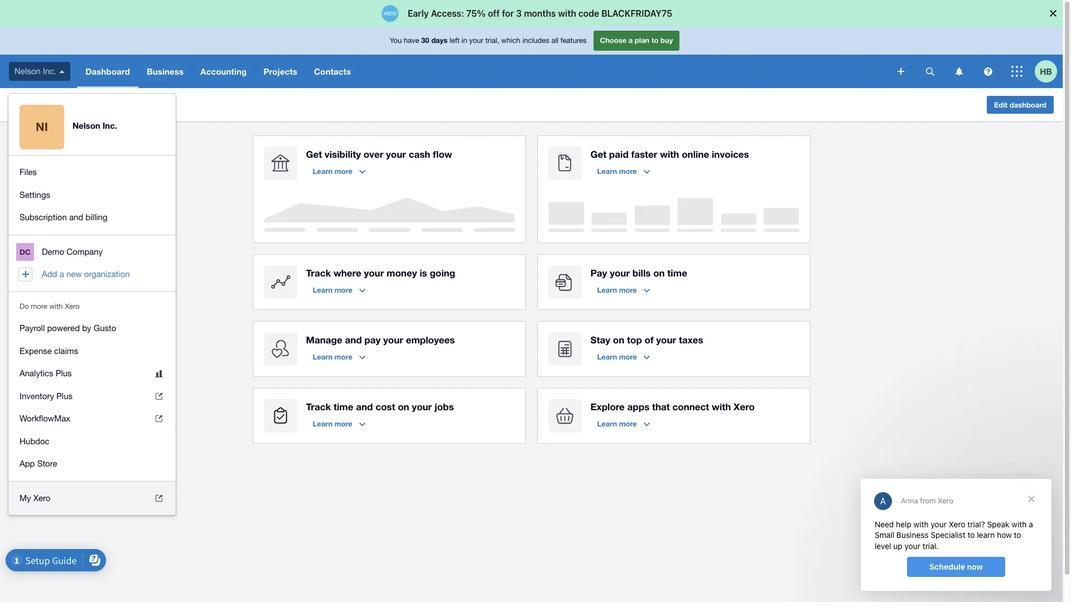 Task type: describe. For each thing, give the bounding box(es) containing it.
navigation containing demo company
[[8, 235, 176, 292]]

learn more for time
[[313, 420, 353, 429]]

1 vertical spatial inc.
[[43, 99, 60, 111]]

workflowmax
[[20, 414, 70, 424]]

track for track where your money is going
[[306, 267, 331, 279]]

explore apps that connect with xero
[[591, 401, 755, 413]]

banking preview line graph image
[[264, 198, 515, 232]]

jobs
[[435, 401, 454, 413]]

my xero
[[20, 494, 50, 503]]

buy
[[661, 36, 673, 45]]

your right pay
[[610, 267, 630, 279]]

group containing files
[[8, 156, 176, 235]]

your right 'where' in the left of the page
[[364, 267, 384, 279]]

taxes
[[679, 334, 704, 346]]

inventory
[[20, 392, 54, 401]]

files link
[[8, 161, 176, 184]]

subscription and billing
[[20, 213, 107, 222]]

with inside ni "banner"
[[49, 302, 63, 311]]

cost
[[376, 401, 395, 413]]

hb button
[[1035, 55, 1063, 88]]

app store
[[20, 459, 57, 469]]

app
[[20, 459, 35, 469]]

apps
[[628, 401, 650, 413]]

your left jobs
[[412, 401, 432, 413]]

going
[[430, 267, 456, 279]]

store
[[37, 459, 57, 469]]

plan
[[635, 36, 650, 45]]

company
[[67, 247, 103, 256]]

money
[[387, 267, 417, 279]]

learn more button for where
[[306, 281, 372, 299]]

choose
[[600, 36, 627, 45]]

accounting
[[201, 66, 247, 76]]

1 vertical spatial xero
[[734, 401, 755, 413]]

2 horizontal spatial svg image
[[1012, 66, 1023, 77]]

30
[[422, 36, 430, 45]]

stay on top of your taxes
[[591, 334, 704, 346]]

that
[[653, 401, 670, 413]]

powered
[[47, 324, 80, 333]]

get visibility over your cash flow
[[306, 148, 453, 160]]

manage
[[306, 334, 343, 346]]

and for subscription
[[69, 213, 83, 222]]

learn more for visibility
[[313, 167, 353, 176]]

app store link
[[8, 453, 176, 476]]

trial,
[[486, 36, 500, 45]]

1 horizontal spatial svg image
[[984, 67, 993, 76]]

expense claims link
[[8, 340, 176, 363]]

track time and cost on your jobs
[[306, 401, 454, 413]]

2 vertical spatial inc.
[[103, 120, 117, 130]]

0 horizontal spatial time
[[334, 401, 354, 413]]

features
[[561, 36, 587, 45]]

explore
[[591, 401, 625, 413]]

add a new organization
[[42, 270, 130, 279]]

learn more button for on
[[591, 348, 657, 366]]

ni
[[36, 120, 48, 134]]

over
[[364, 148, 384, 160]]

nelson inc. inside popup button
[[15, 66, 57, 76]]

billing
[[86, 213, 107, 222]]

dashboard
[[86, 66, 130, 76]]

a for new
[[60, 270, 64, 279]]

ni banner
[[0, 27, 1063, 516]]

1 horizontal spatial svg image
[[926, 67, 935, 76]]

1 horizontal spatial on
[[613, 334, 625, 346]]

expense
[[20, 346, 52, 356]]

my xero link
[[8, 488, 176, 510]]

learn more for paid
[[598, 167, 637, 176]]

expense claims
[[20, 346, 78, 356]]

business button
[[138, 55, 192, 88]]

settings
[[20, 190, 50, 200]]

dashboard link
[[77, 55, 138, 88]]

svg image inside nelson inc. popup button
[[59, 70, 65, 73]]

more for track time and cost on your jobs
[[335, 420, 353, 429]]

workflowmax link
[[8, 408, 176, 431]]

learn for apps
[[598, 420, 617, 429]]

get for get visibility over your cash flow
[[306, 148, 322, 160]]

more inside ni "banner"
[[31, 302, 47, 311]]

includes
[[523, 36, 550, 45]]

stay
[[591, 334, 611, 346]]

top
[[627, 334, 642, 346]]

by
[[82, 324, 91, 333]]

more for track where your money is going
[[335, 286, 353, 295]]

learn for paid
[[598, 167, 617, 176]]

you
[[390, 36, 402, 45]]

settings link
[[8, 184, 176, 207]]

gusto
[[94, 324, 116, 333]]

which
[[502, 36, 521, 45]]

1 horizontal spatial xero
[[65, 302, 80, 311]]

invoices
[[712, 148, 750, 160]]

organization
[[84, 270, 130, 279]]

inventory plus link
[[8, 385, 176, 408]]

more for get paid faster with online invoices
[[619, 167, 637, 176]]

contacts
[[314, 66, 351, 76]]

your right "pay"
[[384, 334, 404, 346]]

1 horizontal spatial time
[[668, 267, 688, 279]]

left
[[450, 36, 460, 45]]

0 vertical spatial dialog
[[0, 0, 1072, 27]]

track where your money is going
[[306, 267, 456, 279]]

1 vertical spatial nelson inc.
[[9, 99, 60, 111]]

analytics
[[20, 369, 53, 378]]

payroll powered by gusto
[[20, 324, 116, 333]]

bills icon image
[[548, 266, 582, 299]]

is
[[420, 267, 427, 279]]

cash
[[409, 148, 431, 160]]

2 vertical spatial nelson
[[73, 120, 100, 130]]

all
[[552, 36, 559, 45]]

2 horizontal spatial with
[[712, 401, 731, 413]]

edit dashboard button
[[987, 96, 1054, 114]]

demo
[[42, 247, 64, 256]]

learn for on
[[598, 353, 617, 362]]

learn for visibility
[[313, 167, 333, 176]]



Task type: vqa. For each thing, say whether or not it's contained in the screenshot.
the In progress LINK
no



Task type: locate. For each thing, give the bounding box(es) containing it.
learn more button down visibility
[[306, 162, 372, 180]]

1 vertical spatial with
[[49, 302, 63, 311]]

navigation containing dashboard
[[77, 55, 890, 88]]

of
[[645, 334, 654, 346]]

track money icon image
[[264, 266, 297, 299]]

1 horizontal spatial a
[[629, 36, 633, 45]]

add-ons icon image
[[548, 400, 582, 433]]

1 vertical spatial on
[[613, 334, 625, 346]]

xero
[[65, 302, 80, 311], [734, 401, 755, 413], [33, 494, 50, 503]]

accounting button
[[192, 55, 255, 88]]

flow
[[433, 148, 453, 160]]

more down visibility
[[335, 167, 353, 176]]

and for manage
[[345, 334, 362, 346]]

track for track time and cost on your jobs
[[306, 401, 331, 413]]

invoices icon image
[[548, 147, 582, 180]]

0 horizontal spatial a
[[60, 270, 64, 279]]

0 vertical spatial a
[[629, 36, 633, 45]]

employees icon image
[[264, 333, 297, 366]]

learn more down paid
[[598, 167, 637, 176]]

2 horizontal spatial xero
[[734, 401, 755, 413]]

learn down visibility
[[313, 167, 333, 176]]

invoices preview bar graph image
[[548, 198, 800, 232]]

business
[[147, 66, 184, 76]]

get for get paid faster with online invoices
[[591, 148, 607, 160]]

learn more down 'where' in the left of the page
[[313, 286, 353, 295]]

inventory plus
[[20, 392, 73, 401]]

learn more button for visibility
[[306, 162, 372, 180]]

add
[[42, 270, 57, 279]]

demo company
[[42, 247, 103, 256]]

learn down manage
[[313, 353, 333, 362]]

hubdoc link
[[8, 431, 176, 453]]

learn more for on
[[598, 353, 637, 362]]

1 horizontal spatial with
[[660, 148, 680, 160]]

nelson inc.
[[15, 66, 57, 76], [9, 99, 60, 111], [73, 120, 117, 130]]

inc. inside popup button
[[43, 66, 57, 76]]

visibility
[[325, 148, 361, 160]]

learn more button for time
[[306, 415, 372, 433]]

2 horizontal spatial svg image
[[956, 67, 963, 76]]

track right projects icon
[[306, 401, 331, 413]]

where
[[334, 267, 362, 279]]

2 track from the top
[[306, 401, 331, 413]]

learn more down visibility
[[313, 167, 353, 176]]

with up powered
[[49, 302, 63, 311]]

1 vertical spatial nelson
[[9, 99, 40, 111]]

paid
[[609, 148, 629, 160]]

more down manage
[[335, 353, 353, 362]]

0 vertical spatial and
[[69, 213, 83, 222]]

learn right track money icon
[[313, 286, 333, 295]]

you have 30 days left in your trial, which includes all features
[[390, 36, 587, 45]]

get left paid
[[591, 148, 607, 160]]

1 vertical spatial track
[[306, 401, 331, 413]]

navigation
[[77, 55, 890, 88], [8, 235, 176, 292]]

and left "pay"
[[345, 334, 362, 346]]

subscription
[[20, 213, 67, 222]]

2 get from the left
[[591, 148, 607, 160]]

hubdoc
[[20, 437, 49, 446]]

taxes icon image
[[548, 333, 582, 366]]

online
[[682, 148, 710, 160]]

learn down paid
[[598, 167, 617, 176]]

learn more for apps
[[598, 420, 637, 429]]

learn more for and
[[313, 353, 353, 362]]

time right 'bills' at the top of the page
[[668, 267, 688, 279]]

payroll powered by gusto link
[[8, 318, 176, 340]]

get
[[306, 148, 322, 160], [591, 148, 607, 160]]

learn more down stay
[[598, 353, 637, 362]]

demo company link
[[8, 241, 176, 263]]

0 vertical spatial with
[[660, 148, 680, 160]]

learn more button down "top"
[[591, 348, 657, 366]]

0 vertical spatial nelson inc.
[[15, 66, 57, 76]]

learn for your
[[598, 286, 617, 295]]

2 vertical spatial on
[[398, 401, 410, 413]]

learn more button for apps
[[591, 415, 657, 433]]

learn more button for paid
[[591, 162, 657, 180]]

0 horizontal spatial xero
[[33, 494, 50, 503]]

more for get visibility over your cash flow
[[335, 167, 353, 176]]

0 horizontal spatial on
[[398, 401, 410, 413]]

2 vertical spatial nelson inc.
[[73, 120, 117, 130]]

learn more for where
[[313, 286, 353, 295]]

learn more down track time and cost on your jobs
[[313, 420, 353, 429]]

and
[[69, 213, 83, 222], [345, 334, 362, 346], [356, 401, 373, 413]]

1 vertical spatial dialog
[[861, 479, 1052, 592]]

projects button
[[255, 55, 306, 88]]

0 vertical spatial time
[[668, 267, 688, 279]]

more down "top"
[[619, 353, 637, 362]]

learn for where
[[313, 286, 333, 295]]

on right cost
[[398, 401, 410, 413]]

with right faster
[[660, 148, 680, 160]]

plus right inventory
[[56, 392, 73, 401]]

my
[[20, 494, 31, 503]]

your right over
[[386, 148, 406, 160]]

1 vertical spatial navigation
[[8, 235, 176, 292]]

get left visibility
[[306, 148, 322, 160]]

a for plan
[[629, 36, 633, 45]]

nelson inc. button
[[0, 55, 77, 88]]

your inside "you have 30 days left in your trial, which includes all features"
[[469, 36, 484, 45]]

xero right my
[[33, 494, 50, 503]]

with
[[660, 148, 680, 160], [49, 302, 63, 311], [712, 401, 731, 413]]

contacts button
[[306, 55, 360, 88]]

bills
[[633, 267, 651, 279]]

on left "top"
[[613, 334, 625, 346]]

more down pay your bills on time
[[619, 286, 637, 295]]

more for manage and pay your employees
[[335, 353, 353, 362]]

learn more down explore at bottom
[[598, 420, 637, 429]]

learn for and
[[313, 353, 333, 362]]

more for explore apps that connect with xero
[[619, 420, 637, 429]]

pay
[[365, 334, 381, 346]]

0 horizontal spatial svg image
[[59, 70, 65, 73]]

do more with xero
[[20, 302, 80, 311]]

track left 'where' in the left of the page
[[306, 267, 331, 279]]

projects icon image
[[264, 400, 297, 433]]

learn more button down track time and cost on your jobs
[[306, 415, 372, 433]]

learn more down manage
[[313, 353, 353, 362]]

0 vertical spatial plus
[[56, 369, 72, 378]]

0 vertical spatial nelson
[[15, 66, 41, 76]]

1 vertical spatial a
[[60, 270, 64, 279]]

1 get from the left
[[306, 148, 322, 160]]

learn more button down pay your bills on time
[[591, 281, 657, 299]]

your
[[469, 36, 484, 45], [386, 148, 406, 160], [364, 267, 384, 279], [610, 267, 630, 279], [384, 334, 404, 346], [657, 334, 677, 346], [412, 401, 432, 413]]

your right in in the left top of the page
[[469, 36, 484, 45]]

dialog
[[0, 0, 1072, 27], [861, 479, 1052, 592]]

add a new organization link
[[8, 263, 176, 286]]

a right add
[[60, 270, 64, 279]]

nelson
[[15, 66, 41, 76], [9, 99, 40, 111], [73, 120, 100, 130]]

more down track time and cost on your jobs
[[335, 420, 353, 429]]

a left plan
[[629, 36, 633, 45]]

more down 'where' in the left of the page
[[335, 286, 353, 295]]

svg image
[[1012, 66, 1023, 77], [984, 67, 993, 76], [898, 68, 905, 75]]

learn right projects icon
[[313, 420, 333, 429]]

xero right connect at the bottom of page
[[734, 401, 755, 413]]

1 vertical spatial time
[[334, 401, 354, 413]]

learn more down pay
[[598, 286, 637, 295]]

0 vertical spatial xero
[[65, 302, 80, 311]]

0 vertical spatial on
[[654, 267, 665, 279]]

xero up 'payroll powered by gusto'
[[65, 302, 80, 311]]

banking icon image
[[264, 147, 297, 180]]

2 horizontal spatial on
[[654, 267, 665, 279]]

edit dashboard
[[995, 100, 1047, 109]]

plus for inventory plus
[[56, 392, 73, 401]]

group
[[8, 156, 176, 235]]

more right do
[[31, 302, 47, 311]]

plus for analytics plus
[[56, 369, 72, 378]]

1 vertical spatial plus
[[56, 392, 73, 401]]

and left billing
[[69, 213, 83, 222]]

edit
[[995, 100, 1008, 109]]

learn down pay
[[598, 286, 617, 295]]

2 vertical spatial and
[[356, 401, 373, 413]]

employees
[[406, 334, 455, 346]]

choose a plan to buy
[[600, 36, 673, 45]]

subscription and billing link
[[8, 207, 176, 229]]

get paid faster with online invoices
[[591, 148, 750, 160]]

learn more button
[[306, 162, 372, 180], [591, 162, 657, 180], [306, 281, 372, 299], [591, 281, 657, 299], [306, 348, 372, 366], [591, 348, 657, 366], [306, 415, 372, 433], [591, 415, 657, 433]]

nelson inside popup button
[[15, 66, 41, 76]]

on right 'bills' at the top of the page
[[654, 267, 665, 279]]

files
[[20, 167, 37, 177]]

more down paid
[[619, 167, 637, 176]]

2 vertical spatial with
[[712, 401, 731, 413]]

faster
[[632, 148, 658, 160]]

days
[[432, 36, 448, 45]]

learn more button down 'where' in the left of the page
[[306, 281, 372, 299]]

learn more button down the apps
[[591, 415, 657, 433]]

1 vertical spatial and
[[345, 334, 362, 346]]

more down the apps
[[619, 420, 637, 429]]

claims
[[54, 346, 78, 356]]

plus
[[56, 369, 72, 378], [56, 392, 73, 401]]

with right connect at the bottom of page
[[712, 401, 731, 413]]

your right of
[[657, 334, 677, 346]]

learn more button for your
[[591, 281, 657, 299]]

2 vertical spatial xero
[[33, 494, 50, 503]]

more for pay your bills on time
[[619, 286, 637, 295]]

learn down stay
[[598, 353, 617, 362]]

a inside navigation
[[60, 270, 64, 279]]

0 horizontal spatial with
[[49, 302, 63, 311]]

and inside ni "banner"
[[69, 213, 83, 222]]

learn more button down paid
[[591, 162, 657, 180]]

0 vertical spatial inc.
[[43, 66, 57, 76]]

and left cost
[[356, 401, 373, 413]]

pay
[[591, 267, 608, 279]]

more for stay on top of your taxes
[[619, 353, 637, 362]]

in
[[462, 36, 467, 45]]

0 horizontal spatial svg image
[[898, 68, 905, 75]]

do more with xero group
[[8, 312, 176, 481]]

learn more for your
[[598, 286, 637, 295]]

analytics plus
[[20, 369, 72, 378]]

time left cost
[[334, 401, 354, 413]]

learn more button down manage
[[306, 348, 372, 366]]

have
[[404, 36, 419, 45]]

0 vertical spatial track
[[306, 267, 331, 279]]

1 horizontal spatial get
[[591, 148, 607, 160]]

time
[[668, 267, 688, 279], [334, 401, 354, 413]]

learn down explore at bottom
[[598, 420, 617, 429]]

to
[[652, 36, 659, 45]]

manage and pay your employees
[[306, 334, 455, 346]]

1 track from the top
[[306, 267, 331, 279]]

learn for time
[[313, 420, 333, 429]]

hb
[[1041, 66, 1053, 76]]

0 horizontal spatial get
[[306, 148, 322, 160]]

a
[[629, 36, 633, 45], [60, 270, 64, 279]]

analytics plus link
[[8, 363, 176, 385]]

learn more button for and
[[306, 348, 372, 366]]

more
[[335, 167, 353, 176], [619, 167, 637, 176], [335, 286, 353, 295], [619, 286, 637, 295], [31, 302, 47, 311], [335, 353, 353, 362], [619, 353, 637, 362], [335, 420, 353, 429], [619, 420, 637, 429]]

do
[[20, 302, 29, 311]]

svg image
[[926, 67, 935, 76], [956, 67, 963, 76], [59, 70, 65, 73]]

0 vertical spatial navigation
[[77, 55, 890, 88]]

projects
[[264, 66, 298, 76]]

payroll
[[20, 324, 45, 333]]

plus down "claims"
[[56, 369, 72, 378]]



